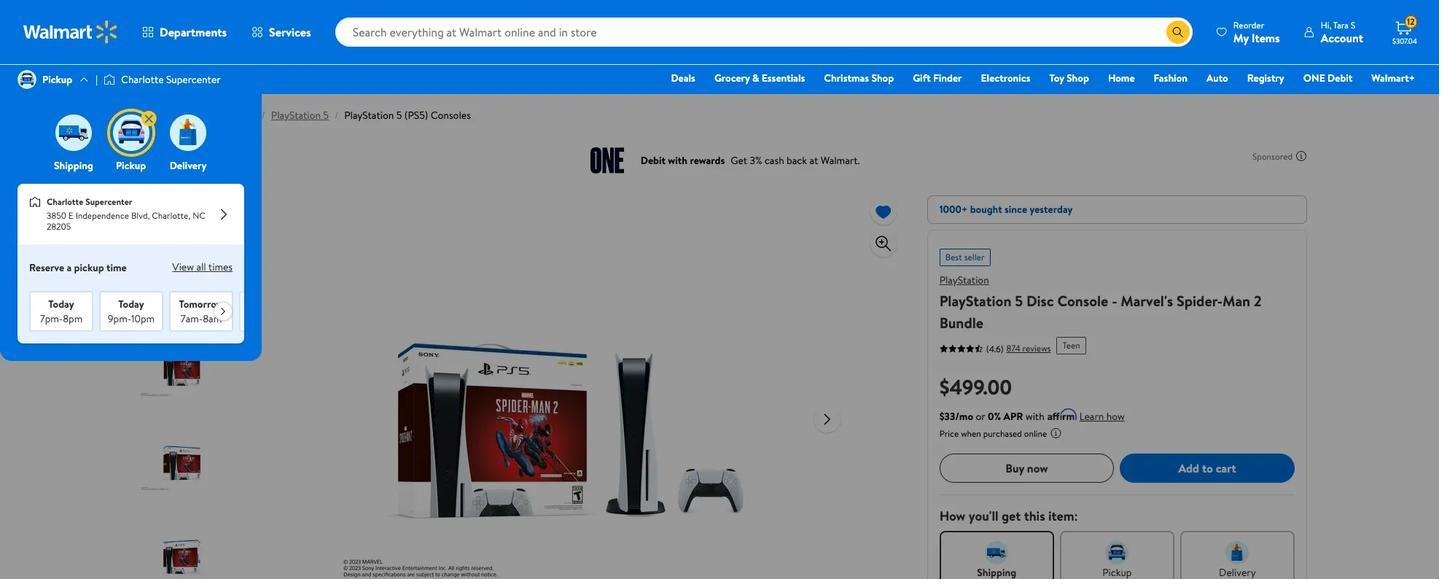 Task type: locate. For each thing, give the bounding box(es) containing it.
tara
[[1334, 19, 1349, 31]]

best
[[946, 251, 963, 263]]

or
[[976, 409, 986, 424]]

price when purchased online
[[940, 427, 1048, 440]]

toy shop link
[[1043, 70, 1096, 86]]

one debit link
[[1297, 70, 1360, 86]]

reorder my items
[[1234, 19, 1280, 46]]

playstation link right games
[[206, 108, 256, 123]]

charlotte for charlotte supercenter 3850 e independence blvd, charlotte, nc 28205
[[47, 196, 83, 208]]

how
[[1107, 409, 1125, 424]]

1 horizontal spatial today
[[118, 297, 144, 311]]

0 horizontal spatial pickup
[[42, 72, 72, 87]]

1 vertical spatial pickup
[[116, 158, 146, 173]]

(4.6)
[[987, 342, 1004, 355]]

hi, tara s account
[[1321, 19, 1364, 46]]

9pm-
[[108, 311, 131, 326]]

0 horizontal spatial charlotte
[[47, 196, 83, 208]]

best seller
[[946, 251, 985, 263]]

1 horizontal spatial supercenter
[[166, 72, 221, 87]]

remove from favorites list, playstation 5 disc console - marvel's spider-man 2 bundle image
[[875, 202, 892, 221]]

shop inside toy shop link
[[1067, 71, 1090, 85]]

 image inside shipping button
[[55, 115, 92, 151]]

cart
[[1216, 460, 1237, 476]]

registry link
[[1241, 70, 1291, 86]]

buy
[[1006, 460, 1025, 476]]

playstation link
[[206, 108, 256, 123], [940, 273, 990, 287]]

hi,
[[1321, 19, 1332, 31]]

gift finder
[[913, 71, 962, 85]]

auto
[[1207, 71, 1229, 85]]

|
[[96, 72, 98, 87]]

yesterday
[[1030, 202, 1073, 217]]

10pm
[[131, 311, 155, 326]]

today
[[48, 297, 74, 311], [118, 297, 144, 311]]

(ps5)
[[405, 108, 428, 123]]

playstation 5 disc console - marvel's spider-man 2 bundle - image 2 of 6 image
[[139, 326, 225, 411]]

s
[[1351, 19, 1356, 31]]

charlotte supercenter
[[121, 72, 221, 87]]

grocery & essentials link
[[708, 70, 812, 86]]

0 horizontal spatial /
[[196, 108, 200, 123]]

 image
[[29, 196, 41, 208]]

$499.00
[[940, 373, 1012, 401]]

deals
[[671, 71, 696, 85]]

console
[[1058, 291, 1109, 311]]

supercenter up independence
[[85, 196, 132, 208]]

 image right |
[[104, 72, 115, 87]]

nc
[[193, 209, 205, 222]]

 image up the shipping at the left of page
[[55, 115, 92, 151]]

2 shop from the left
[[1067, 71, 1090, 85]]

shop right the toy
[[1067, 71, 1090, 85]]

bought
[[970, 202, 1003, 217]]

 image up delivery at top left
[[170, 115, 206, 151]]

intent image for pickup image
[[1106, 541, 1129, 564]]

charlotte for charlotte supercenter
[[121, 72, 164, 87]]

supercenter for charlotte supercenter 3850 e independence blvd, charlotte, nc 28205
[[85, 196, 132, 208]]

2 horizontal spatial /
[[335, 108, 339, 123]]

playstation link down best seller
[[940, 273, 990, 287]]

reorder
[[1234, 19, 1265, 31]]

0 vertical spatial charlotte
[[121, 72, 164, 87]]

pickup inside 'button'
[[116, 158, 146, 173]]

services
[[269, 24, 311, 40]]

disc
[[1027, 291, 1054, 311]]

3 / from the left
[[335, 108, 339, 123]]

 image for pickup
[[18, 70, 36, 89]]

charlotte inside charlotte supercenter 3850 e independence blvd, charlotte, nc 28205
[[47, 196, 83, 208]]

1 today from the left
[[48, 297, 74, 311]]

pickup up charlotte supercenter 3850 e independence blvd, charlotte, nc 28205
[[116, 158, 146, 173]]

shop inside christmas shop link
[[872, 71, 894, 85]]

view all times
[[172, 260, 233, 274]]

charlotte
[[121, 72, 164, 87], [47, 196, 83, 208]]

1 vertical spatial playstation link
[[940, 273, 990, 287]]

time
[[106, 260, 127, 275]]

0 horizontal spatial today
[[48, 297, 74, 311]]

search icon image
[[1173, 26, 1184, 38]]

electronics link
[[975, 70, 1037, 86]]

1 vertical spatial charlotte
[[47, 196, 83, 208]]

charlotte up e
[[47, 196, 83, 208]]

today inside the today 9pm-10pm
[[118, 297, 144, 311]]

since
[[1005, 202, 1028, 217]]

delivery
[[170, 158, 207, 173]]

shop
[[872, 71, 894, 85], [1067, 71, 1090, 85]]

pickup left |
[[42, 72, 72, 87]]

/
[[196, 108, 200, 123], [262, 108, 265, 123], [335, 108, 339, 123]]

deals link
[[665, 70, 702, 86]]

874
[[1007, 342, 1021, 354]]

charlotte up video
[[121, 72, 164, 87]]

0 vertical spatial supercenter
[[166, 72, 221, 87]]

fashion link
[[1148, 70, 1195, 86]]

 image for delivery
[[170, 115, 206, 151]]

pickup
[[42, 72, 72, 87], [116, 158, 146, 173]]

5
[[323, 108, 329, 123], [397, 108, 402, 123], [1015, 291, 1023, 311]]

0 horizontal spatial shop
[[872, 71, 894, 85]]

 image
[[18, 70, 36, 89], [104, 72, 115, 87], [55, 115, 92, 151], [113, 115, 149, 151], [170, 115, 206, 151]]

2 today from the left
[[118, 297, 144, 311]]

toy shop
[[1050, 71, 1090, 85]]

with
[[1026, 409, 1045, 424]]

playstation 5 disc console - marvel's spider-man 2 bundle - image 4 of 6 image
[[139, 514, 225, 579]]

1 horizontal spatial pickup
[[116, 158, 146, 173]]

0 horizontal spatial playstation link
[[206, 108, 256, 123]]

supercenter inside charlotte supercenter 3850 e independence blvd, charlotte, nc 28205
[[85, 196, 132, 208]]

0 horizontal spatial supercenter
[[85, 196, 132, 208]]

registry
[[1248, 71, 1285, 85]]

supercenter up games
[[166, 72, 221, 87]]

how
[[940, 507, 966, 525]]

Walmart Site-Wide search field
[[335, 18, 1193, 47]]

 image inside delivery button
[[170, 115, 206, 151]]

today inside 'today 7pm-8pm'
[[48, 297, 74, 311]]

today down a
[[48, 297, 74, 311]]

1 shop from the left
[[872, 71, 894, 85]]

0 vertical spatial pickup
[[42, 72, 72, 87]]

today down time
[[118, 297, 144, 311]]

e
[[68, 209, 74, 222]]

1 horizontal spatial charlotte
[[121, 72, 164, 87]]

 image left games
[[113, 115, 149, 151]]

1 horizontal spatial playstation link
[[940, 273, 990, 287]]

/ left playstation 5 link
[[262, 108, 265, 123]]

playstation
[[206, 108, 256, 123], [271, 108, 321, 123], [344, 108, 394, 123], [940, 273, 990, 287], [940, 291, 1012, 311]]

my
[[1234, 30, 1249, 46]]

2 / from the left
[[262, 108, 265, 123]]

1 horizontal spatial 5
[[397, 108, 402, 123]]

2 horizontal spatial 5
[[1015, 291, 1023, 311]]

/ right playstation 5 link
[[335, 108, 339, 123]]

1 horizontal spatial /
[[262, 108, 265, 123]]

1000+
[[940, 202, 968, 217]]

bundle
[[940, 313, 984, 333]]

reviews
[[1023, 342, 1051, 354]]

1 vertical spatial supercenter
[[85, 196, 132, 208]]

 image down 'walmart' image
[[18, 70, 36, 89]]

departments
[[160, 24, 227, 40]]

gift
[[913, 71, 931, 85]]

today 9pm-10pm
[[108, 297, 155, 326]]

shop right christmas
[[872, 71, 894, 85]]

this
[[1024, 507, 1046, 525]]

 image for shipping
[[55, 115, 92, 151]]

independence
[[76, 209, 129, 222]]

supercenter
[[166, 72, 221, 87], [85, 196, 132, 208]]

pickup button
[[110, 111, 156, 173]]

5 inside playstation playstation 5 disc console - marvel's spider-man 2 bundle
[[1015, 291, 1023, 311]]

/ right games
[[196, 108, 200, 123]]

intent image for delivery image
[[1226, 541, 1250, 564]]

services button
[[239, 15, 324, 50]]

1 horizontal spatial shop
[[1067, 71, 1090, 85]]



Task type: vqa. For each thing, say whether or not it's contained in the screenshot.
the rightmost free
no



Task type: describe. For each thing, give the bounding box(es) containing it.
next slide for bookslotshortcutcarousel list image
[[214, 303, 232, 320]]

reserve
[[29, 260, 64, 275]]

buy now
[[1006, 460, 1049, 476]]

8am
[[203, 311, 222, 326]]

times
[[208, 260, 233, 274]]

reserve a pickup time
[[29, 260, 127, 275]]

tomorrow
[[179, 297, 224, 311]]

view all times button
[[172, 256, 233, 279]]

intent image for shipping image
[[985, 541, 1009, 564]]

add
[[1179, 460, 1200, 476]]

all
[[196, 260, 206, 274]]

delivery button
[[167, 111, 209, 173]]

items
[[1252, 30, 1280, 46]]

 image inside pickup 'button'
[[113, 115, 149, 151]]

get
[[1002, 507, 1021, 525]]

ad disclaimer and feedback for skylinedisplayad image
[[1296, 150, 1308, 162]]

tomorrow 7am-8am
[[179, 297, 224, 326]]

1 / from the left
[[196, 108, 200, 123]]

0 vertical spatial playstation link
[[206, 108, 256, 123]]

Search search field
[[335, 18, 1193, 47]]

shop for toy shop
[[1067, 71, 1090, 85]]

-
[[1112, 291, 1118, 311]]

$33/mo or 0% apr with
[[940, 409, 1045, 424]]

man
[[1223, 291, 1251, 311]]

apr
[[1004, 409, 1024, 424]]

blvd,
[[131, 209, 150, 222]]

home link
[[1102, 70, 1142, 86]]

add to cart
[[1179, 460, 1237, 476]]

grocery & essentials
[[715, 71, 805, 85]]

(4.6) 874 reviews
[[987, 342, 1051, 355]]

shipping button
[[53, 111, 95, 173]]

home
[[1108, 71, 1135, 85]]

christmas shop
[[824, 71, 894, 85]]

playstation 5 link
[[271, 108, 329, 123]]

view
[[172, 260, 194, 274]]

video
[[132, 108, 158, 123]]

one
[[1304, 71, 1326, 85]]

7am-
[[181, 311, 203, 326]]

playstation playstation 5 disc console - marvel's spider-man 2 bundle
[[940, 273, 1262, 333]]

playstation 5 (ps5) consoles link
[[344, 108, 471, 123]]

0%
[[988, 409, 1002, 424]]

2
[[1254, 291, 1262, 311]]

fashion
[[1154, 71, 1188, 85]]

3850
[[47, 209, 66, 222]]

zoom image modal image
[[875, 235, 892, 252]]

sponsored
[[1253, 150, 1293, 162]]

essentials
[[762, 71, 805, 85]]

electronics
[[981, 71, 1031, 85]]

playstation 5 disc console - marvel's spider-man 2 bundle - image 1 of 6 image
[[139, 232, 225, 317]]

learn
[[1080, 409, 1104, 424]]

a
[[67, 260, 72, 275]]

&
[[753, 71, 760, 85]]

$307.04
[[1393, 36, 1418, 46]]

supercenter for charlotte supercenter
[[166, 72, 221, 87]]

0 horizontal spatial 5
[[323, 108, 329, 123]]

legal information image
[[1050, 427, 1062, 439]]

marvel's
[[1121, 291, 1174, 311]]

walmart+ link
[[1366, 70, 1422, 86]]

finder
[[934, 71, 962, 85]]

walmart+
[[1372, 71, 1416, 85]]

pickup
[[74, 260, 104, 275]]

affirm image
[[1048, 408, 1077, 420]]

today for 10pm
[[118, 297, 144, 311]]

spider-
[[1177, 291, 1223, 311]]

 image for charlotte supercenter
[[104, 72, 115, 87]]

charlotte,
[[152, 209, 191, 222]]

1000+ bought since yesterday
[[940, 202, 1073, 217]]

item:
[[1049, 507, 1078, 525]]

today 7pm-8pm
[[40, 297, 83, 326]]

874 reviews link
[[1004, 342, 1051, 354]]

shop for christmas shop
[[872, 71, 894, 85]]

video games / playstation / playstation 5 / playstation 5 (ps5) consoles
[[132, 108, 471, 123]]

video games link
[[132, 108, 191, 123]]

games
[[160, 108, 191, 123]]

next media item image
[[819, 410, 836, 428]]

buy now button
[[940, 454, 1115, 483]]

7pm-
[[40, 311, 63, 326]]

8pm
[[63, 311, 83, 326]]

gift finder link
[[907, 70, 969, 86]]

how you'll get this item:
[[940, 507, 1078, 525]]

seller
[[965, 251, 985, 263]]

walmart image
[[23, 20, 118, 44]]

playstation 5 disc console - marvel's spider-man 2 bundle - image 3 of 6 image
[[139, 420, 225, 505]]

one debit
[[1304, 71, 1353, 85]]

learn how
[[1080, 409, 1125, 424]]

toy
[[1050, 71, 1065, 85]]

today for 8pm
[[48, 297, 74, 311]]

shipping
[[54, 158, 93, 173]]

28205
[[47, 220, 71, 233]]

now
[[1027, 460, 1049, 476]]

consoles
[[431, 108, 471, 123]]

you'll
[[969, 507, 999, 525]]

teen
[[1063, 339, 1081, 352]]

learn how button
[[1080, 409, 1125, 424]]



